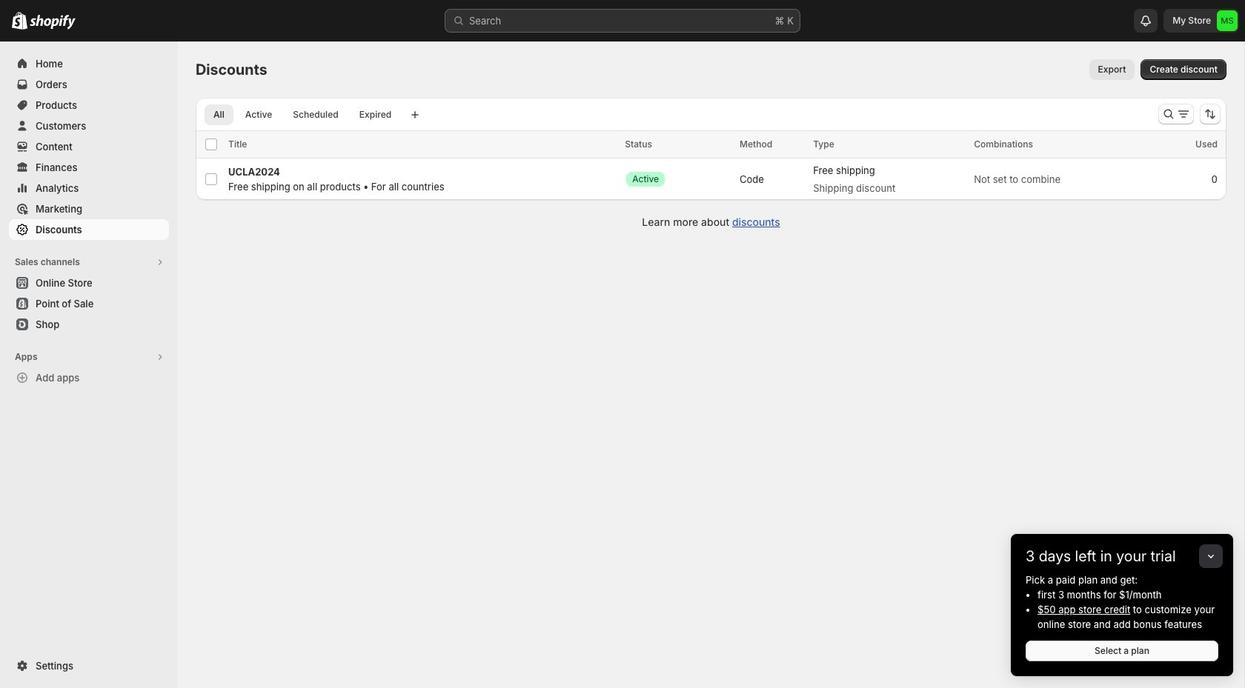 Task type: describe. For each thing, give the bounding box(es) containing it.
my store image
[[1217, 10, 1238, 31]]

shopify image
[[30, 15, 76, 30]]



Task type: locate. For each thing, give the bounding box(es) containing it.
tab list
[[202, 104, 403, 125]]

shopify image
[[12, 12, 27, 30]]



Task type: vqa. For each thing, say whether or not it's contained in the screenshot.
My Store image
yes



